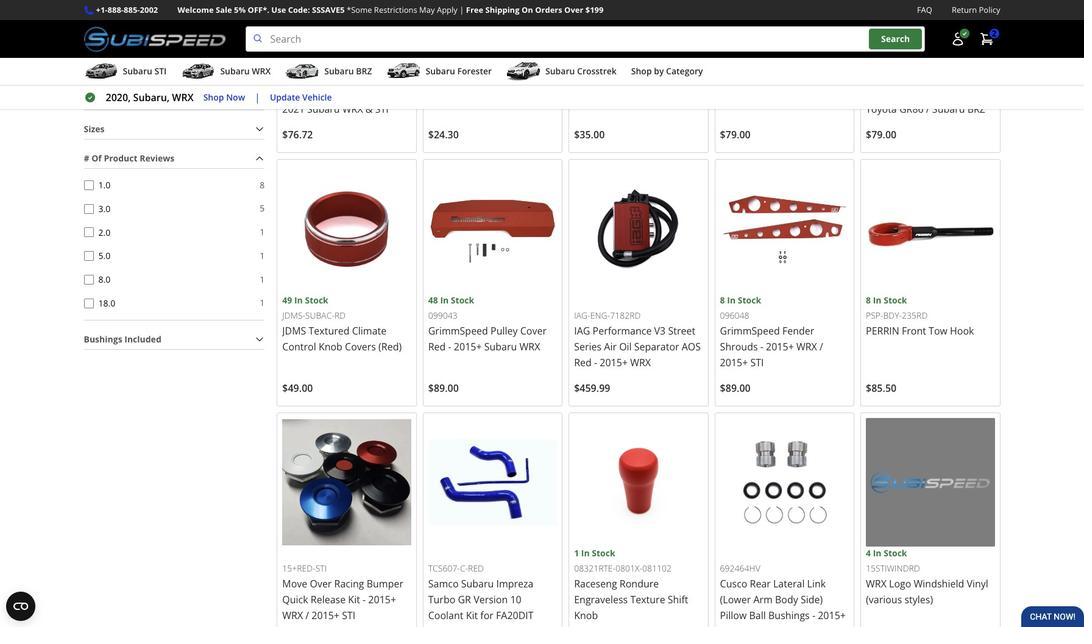 Task type: describe. For each thing, give the bounding box(es) containing it.
subaru wrx
[[220, 65, 271, 77]]

1.0 button
[[84, 180, 94, 190]]

faq
[[918, 4, 933, 15]]

in for cusco e-brake replacement button (red, blue, silver) - 2015+ wrx / 2015+ sti-red
[[441, 25, 449, 37]]

texture
[[631, 593, 666, 607]]

8 in stock 096048 grimmspeed fender shrouds - 2015+ wrx / 2015+ sti
[[721, 294, 824, 369]]

side)
[[801, 593, 823, 607]]

sti up release
[[316, 563, 327, 575]]

sti inside "dropdown button"
[[155, 65, 167, 77]]

# of product reviews button
[[84, 149, 265, 168]]

23 in stock 692014ar cusco e-brake replacement button (red, blue, silver) - 2015+ wrx / 2015+ sti-red
[[429, 25, 555, 100]]

wrx inside 4 in stock 15stiwindrd wrx logo windshield vinyl (various styles)
[[867, 578, 887, 591]]

engines
[[429, 625, 464, 627]]

15stiwindrd
[[867, 563, 921, 575]]

2015+ down fender
[[767, 340, 794, 354]]

2015+ down bumper
[[369, 593, 396, 607]]

cusco inside 23 in stock 692014ar cusco e-brake replacement button (red, blue, silver) - 2015+ wrx / 2015+ sti-red
[[429, 55, 456, 68]]

control inside 25 in stock ss15wrxacrd subispeed climate control knob covers
[[808, 55, 842, 68]]

kit inside 43 in stock 094029 grimmspeed front license plate relocation kit - 2018+ subaru wrx / sti / 13-22 toyota gr86 / subaru brz
[[942, 71, 954, 84]]

cusco e-brake replacement button (red, blue, silver) - 2015+ wrx / 2015+ sti-red image
[[429, 0, 557, 25]]

horns
[[308, 55, 336, 68]]

45 in stock 85772123 hella horns with grimmspeed brotie mounting bracket  - 2015- 2021 subaru wrx & sti
[[283, 25, 397, 116]]

/ inside 23 in stock 692014ar cusco e-brake replacement button (red, blue, silver) - 2015+ wrx / 2015+ sti-red
[[482, 87, 486, 100]]

0 vertical spatial |
[[460, 4, 464, 15]]

air
[[604, 340, 617, 354]]

7182rd
[[611, 310, 641, 321]]

692014ar
[[429, 41, 468, 52]]

- inside move over racing bumper quick release kit - 2015+ wrx / 2015+ sti
[[363, 593, 366, 607]]

front inside 43 in stock 094029 grimmspeed front license plate relocation kit - 2018+ subaru wrx / sti / 13-22 toyota gr86 / subaru brz
[[928, 55, 953, 69]]

bumper
[[367, 578, 404, 591]]

cp029-
[[575, 41, 602, 52]]

stock for 081102
[[592, 548, 616, 559]]

shipping
[[486, 4, 520, 15]]

- inside 48 in stock 099043 grimmspeed pulley cover red - 2015+ subaru wrx
[[449, 340, 452, 354]]

45
[[283, 25, 292, 37]]

pulley
[[491, 324, 518, 338]]

stock for pulley
[[451, 294, 475, 306]]

shop by category button
[[632, 60, 703, 85]]

shrouds
[[721, 340, 758, 354]]

tow
[[929, 324, 948, 338]]

apply
[[437, 4, 458, 15]]

235rd
[[903, 310, 928, 321]]

692464hv
[[721, 563, 761, 575]]

styles)
[[905, 593, 934, 607]]

wrx inside 43 in stock 094029 grimmspeed front license plate relocation kit - 2018+ subaru wrx / sti / 13-22 toyota gr86 / subaru brz
[[902, 87, 922, 100]]

081102
[[643, 563, 672, 575]]

jdms
[[283, 324, 306, 338]]

replacement
[[496, 55, 555, 68]]

grimmspeed front license plate relocation kit - 2018+ subaru wrx / sti / 13-22 toyota gr86 / subaru brz image
[[867, 0, 995, 25]]

subaru wrx button
[[181, 60, 271, 85]]

in for raceseng rondure engraveless texture shift knob
[[582, 548, 590, 559]]

$79.00 for subispeed climate control knob covers
[[721, 128, 751, 142]]

move
[[283, 578, 308, 591]]

kit inside move over racing bumper quick release kit - 2015+ wrx / 2015+ sti
[[348, 593, 360, 607]]

2013+
[[802, 625, 830, 627]]

shop for shop now
[[203, 91, 224, 103]]

grimmspeed fender shrouds - 2015+ wrx / 2015+ sti image
[[721, 165, 849, 294]]

knob inside the 49 in stock jdms-subac-rd jdms textured climate control knob covers (red)
[[319, 340, 343, 354]]

25 in stock ss15wrxacrd subispeed climate control knob covers
[[721, 25, 842, 84]]

subaru inside subaru forester dropdown button
[[426, 65, 455, 77]]

- inside iag-eng-7182rd iag performance v3 street series air oil separator aos red - 2015+ wrx
[[595, 356, 598, 369]]

may
[[420, 4, 435, 15]]

099043
[[429, 310, 458, 321]]

$85.50
[[867, 382, 897, 395]]

888-
[[108, 4, 124, 15]]

orders
[[535, 4, 563, 15]]

1 for 8.0
[[260, 273, 265, 285]]

22
[[967, 87, 979, 100]]

1 for 5.0
[[260, 250, 265, 261]]

button image
[[951, 32, 966, 46]]

logo
[[890, 578, 912, 591]]

subaru inside subaru brz dropdown button
[[325, 65, 354, 77]]

2
[[992, 28, 997, 39]]

1 for 2.0
[[260, 226, 265, 238]]

wrx inside 45 in stock 85772123 hella horns with grimmspeed brotie mounting bracket  - 2015- 2021 subaru wrx & sti
[[343, 103, 363, 116]]

3.0 button
[[84, 204, 94, 214]]

red inside 3 in stock cp029-red subispeed mk2 automatic flappy paddle extensions
[[602, 41, 618, 52]]

subaru sti button
[[84, 60, 167, 85]]

subispeed climate control knob covers image
[[721, 0, 849, 25]]

stock for logo
[[884, 548, 908, 559]]

5
[[260, 203, 265, 214]]

5.0 button
[[84, 251, 94, 261]]

4 in stock 15stiwindrd wrx logo windshield vinyl (various styles)
[[867, 548, 989, 607]]

sti inside "8 in stock 096048 grimmspeed fender shrouds - 2015+ wrx / 2015+ sti"
[[751, 356, 764, 369]]

a subaru forester thumbnail image image
[[387, 62, 421, 81]]

stock for climate
[[743, 25, 767, 37]]

in for grimmspeed pulley cover red - 2015+ subaru wrx
[[441, 294, 449, 306]]

2015+ down release
[[312, 609, 340, 623]]

$76.72
[[283, 128, 313, 142]]

15+red-
[[283, 563, 316, 575]]

search input field
[[246, 26, 925, 52]]

series
[[575, 340, 602, 354]]

hella
[[283, 55, 306, 68]]

grimmspeed for -
[[721, 324, 780, 338]]

return policy
[[952, 4, 1001, 15]]

on
[[522, 4, 533, 15]]

covers inside the 49 in stock jdms-subac-rd jdms textured climate control knob covers (red)
[[345, 340, 376, 354]]

move over racing bumper quick release kit - 2015+ wrx / 2015+ sti image
[[283, 418, 411, 547]]

stock for horns
[[305, 25, 329, 37]]

mounting
[[283, 87, 326, 100]]

cover
[[521, 324, 547, 338]]

fender
[[783, 324, 815, 338]]

subaru inside subaru wrx dropdown button
[[220, 65, 250, 77]]

a subaru sti thumbnail image image
[[84, 62, 118, 81]]

49 in stock jdms-subac-rd jdms textured climate control knob covers (red)
[[283, 294, 402, 354]]

wrx logo windshield vinyl (various styles) image
[[867, 418, 995, 547]]

sti inside 43 in stock 094029 grimmspeed front license plate relocation kit - 2018+ subaru wrx / sti / 13-22 toyota gr86 / subaru brz
[[931, 87, 945, 100]]

49
[[283, 294, 292, 306]]

10
[[511, 593, 522, 607]]

covers inside 25 in stock ss15wrxacrd subispeed climate control knob covers
[[747, 71, 778, 84]]

climate inside the 49 in stock jdms-subac-rd jdms textured climate control knob covers (red)
[[352, 324, 387, 338]]

$89.00 for grimmspeed fender shrouds - 2015+ wrx / 2015+ sti
[[721, 382, 751, 395]]

in for subispeed climate control knob covers
[[733, 25, 741, 37]]

iag performance v3 street series air oil separator aos red - 2015+ wrx image
[[575, 165, 703, 294]]

in for perrin front tow hook
[[874, 294, 882, 306]]

return
[[952, 4, 978, 15]]

street
[[669, 324, 696, 338]]

/ inside move over racing bumper quick release kit - 2015+ wrx / 2015+ sti
[[306, 609, 309, 623]]

cusco rear lateral link (lower arm body side) pillow ball bushings - 2015+ wrx / 2015+ sti / 2013+ fr-s / brz / 86 image
[[721, 418, 849, 547]]

in for grimmspeed fender shrouds - 2015+ wrx / 2015+ sti
[[728, 294, 736, 306]]

vehicle
[[302, 91, 332, 103]]

impreza
[[497, 578, 534, 591]]

arm
[[754, 593, 773, 607]]

stock for subispeed
[[592, 25, 616, 37]]

ball
[[750, 609, 766, 623]]

48
[[429, 294, 438, 306]]

knob inside 25 in stock ss15wrxacrd subispeed climate control knob covers
[[721, 71, 744, 84]]

/ inside "8 in stock 096048 grimmspeed fender shrouds - 2015+ wrx / 2015+ sti"
[[820, 340, 824, 354]]

wrx inside the "cusco rear lateral link (lower arm body side) pillow ball bushings - 2015+ wrx / 2015+ sti / 2013+"
[[721, 625, 741, 627]]

2015+ down button
[[429, 87, 456, 100]]

0801x-
[[616, 563, 643, 575]]

2015- inside 45 in stock 85772123 hella horns with grimmspeed brotie mounting bracket  - 2015- 2021 subaru wrx & sti
[[372, 87, 397, 100]]

in for subispeed mk2 automatic flappy paddle extensions
[[582, 25, 590, 37]]

front inside 8 in stock psp-bdy-235rd perrin front tow hook
[[902, 324, 927, 338]]

43
[[867, 25, 876, 37]]

8.0
[[98, 274, 110, 285]]

(various
[[867, 593, 903, 607]]

link
[[808, 578, 826, 591]]

lateral
[[774, 578, 805, 591]]

&
[[366, 103, 373, 116]]

jdms-
[[283, 310, 305, 321]]

1 vertical spatial |
[[255, 91, 260, 104]]

coolant
[[429, 609, 464, 623]]

bushings inside dropdown button
[[84, 334, 122, 345]]

- inside 45 in stock 85772123 hella horns with grimmspeed brotie mounting bracket  - 2015- 2021 subaru wrx & sti
[[366, 87, 369, 100]]

vinyl
[[967, 578, 989, 591]]

with
[[338, 55, 358, 68]]

wrx inside move over racing bumper quick release kit - 2015+ wrx / 2015+ sti
[[283, 609, 303, 623]]

2015+ up 2013+
[[818, 609, 846, 623]]

update vehicle button
[[270, 91, 332, 105]]

sizes button
[[84, 120, 265, 139]]

use
[[272, 4, 286, 15]]

for
[[481, 609, 494, 623]]

0 horizontal spatial red
[[468, 563, 484, 575]]

body
[[776, 593, 799, 607]]



Task type: vqa. For each thing, say whether or not it's contained in the screenshot.
the bottom and
no



Task type: locate. For each thing, give the bounding box(es) containing it.
windshield
[[914, 578, 965, 591]]

0 vertical spatial climate
[[771, 55, 806, 68]]

2.0 button
[[84, 228, 94, 237]]

wrx down a subaru wrx thumbnail image
[[172, 91, 194, 104]]

control
[[808, 55, 842, 68], [283, 340, 316, 354]]

1 horizontal spatial cusco
[[721, 578, 748, 591]]

1 vertical spatial 2015-
[[498, 625, 523, 627]]

red inside 23 in stock 692014ar cusco e-brake replacement button (red, blue, silver) - 2015+ wrx / 2015+ sti-red
[[535, 87, 553, 100]]

subaru inside samco subaru impreza turbo gr version 10 coolant kit for fa20dit engines (red) - 2015-2
[[461, 578, 494, 591]]

bushings inside the "cusco rear lateral link (lower arm body side) pillow ball bushings - 2015+ wrx / 2015+ sti / 2013+"
[[769, 609, 810, 623]]

grimmspeed
[[429, 324, 488, 338], [721, 324, 780, 338]]

grimmspeed up shrouds
[[721, 324, 780, 338]]

a subaru brz thumbnail image image
[[286, 62, 320, 81]]

- up 2013+
[[813, 609, 816, 623]]

front down button "image"
[[928, 55, 953, 69]]

grimmspeed
[[867, 55, 926, 69], [283, 71, 342, 84]]

2 horizontal spatial 8
[[867, 294, 871, 306]]

8 for grimmspeed fender shrouds - 2015+ wrx / 2015+ sti
[[721, 294, 725, 306]]

brz down the 22
[[968, 103, 986, 116]]

8 for perrin front tow hook
[[867, 294, 871, 306]]

8 inside "8 in stock 096048 grimmspeed fender shrouds - 2015+ wrx / 2015+ sti"
[[721, 294, 725, 306]]

subaru brz button
[[286, 60, 372, 85]]

subispeed inside 25 in stock ss15wrxacrd subispeed climate control knob covers
[[721, 55, 769, 68]]

in inside 23 in stock 692014ar cusco e-brake replacement button (red, blue, silver) - 2015+ wrx / 2015+ sti-red
[[441, 25, 449, 37]]

2015+ down ball
[[750, 625, 778, 627]]

2015- up & on the top left
[[372, 87, 397, 100]]

4
[[867, 548, 871, 559]]

1 horizontal spatial front
[[928, 55, 953, 69]]

grimmspeed inside "8 in stock 096048 grimmspeed fender shrouds - 2015+ wrx / 2015+ sti"
[[721, 324, 780, 338]]

0 vertical spatial bushings
[[84, 334, 122, 345]]

in right '49'
[[294, 294, 303, 306]]

| left free
[[460, 4, 464, 15]]

1 vertical spatial brz
[[968, 103, 986, 116]]

grimmspeed down 094029
[[867, 55, 926, 69]]

subispeed logo image
[[84, 26, 226, 52]]

subaru inside 45 in stock 85772123 hella horns with grimmspeed brotie mounting bracket  - 2015- 2021 subaru wrx & sti
[[307, 103, 340, 116]]

2015+ inside 48 in stock 099043 grimmspeed pulley cover red - 2015+ subaru wrx
[[454, 340, 482, 354]]

1 horizontal spatial |
[[460, 4, 464, 15]]

category
[[667, 65, 703, 77]]

2015+ down 099043
[[454, 340, 482, 354]]

eng-
[[591, 310, 611, 321]]

18.0 button
[[84, 299, 94, 308]]

forester
[[458, 65, 492, 77]]

- down 'series'
[[595, 356, 598, 369]]

toyota
[[867, 103, 897, 116]]

brz
[[356, 65, 372, 77], [968, 103, 986, 116]]

quick
[[283, 593, 308, 607]]

stock for fender
[[738, 294, 762, 306]]

0 vertical spatial covers
[[747, 71, 778, 84]]

in inside "8 in stock 096048 grimmspeed fender shrouds - 2015+ wrx / 2015+ sti"
[[728, 294, 736, 306]]

over inside move over racing bumper quick release kit - 2015+ wrx / 2015+ sti
[[310, 578, 332, 591]]

3 in stock cp029-red subispeed mk2 automatic flappy paddle extensions
[[575, 25, 695, 84]]

samco subaru impreza turbo gr version 10 coolant kit for fa20dit engines (red) - 2015-2
[[429, 578, 546, 627]]

(red) for climate
[[379, 340, 402, 354]]

red inside 48 in stock 099043 grimmspeed pulley cover red - 2015+ subaru wrx
[[429, 340, 446, 354]]

1 horizontal spatial bushings
[[769, 609, 810, 623]]

0 horizontal spatial $79.00
[[721, 128, 751, 142]]

(red) for kit
[[466, 625, 490, 627]]

subispeed up the "flappy"
[[575, 55, 623, 68]]

brz inside subaru brz dropdown button
[[356, 65, 372, 77]]

| right now
[[255, 91, 260, 104]]

cusco up button
[[429, 55, 456, 68]]

1 horizontal spatial climate
[[771, 55, 806, 68]]

1 vertical spatial kit
[[348, 593, 360, 607]]

covers down ss15wrxacrd
[[747, 71, 778, 84]]

c-
[[460, 563, 468, 575]]

1 subispeed from the left
[[575, 55, 623, 68]]

welcome
[[178, 4, 214, 15]]

18.0
[[98, 298, 115, 309]]

1 horizontal spatial 2015-
[[498, 625, 523, 627]]

wrx down "oil"
[[631, 356, 651, 369]]

- down racing
[[363, 593, 366, 607]]

in for grimmspeed front license plate relocation kit - 2018+ subaru wrx / sti / 13-22 toyota gr86 / subaru brz
[[879, 25, 887, 37]]

sizes
[[84, 123, 105, 135]]

in for hella horns with grimmspeed brotie mounting bracket  - 2015- 2021 subaru wrx & sti
[[294, 25, 303, 37]]

brz up bracket
[[356, 65, 372, 77]]

0 horizontal spatial climate
[[352, 324, 387, 338]]

in right 43
[[879, 25, 887, 37]]

0 vertical spatial red
[[602, 41, 618, 52]]

knob down the engraveless
[[575, 609, 598, 623]]

brz inside 43 in stock 094029 grimmspeed front license plate relocation kit - 2018+ subaru wrx / sti / 13-22 toyota gr86 / subaru brz
[[968, 103, 986, 116]]

flappy
[[575, 71, 604, 84]]

bushings
[[84, 334, 122, 345], [769, 609, 810, 623]]

08321rte-
[[575, 563, 616, 575]]

8 inside 8 in stock psp-bdy-235rd perrin front tow hook
[[867, 294, 871, 306]]

subaru forester button
[[387, 60, 492, 85]]

0 vertical spatial red
[[535, 87, 553, 100]]

stock up ss15wrxacrd
[[743, 25, 767, 37]]

1 vertical spatial control
[[283, 340, 316, 354]]

1 in stock 08321rte-0801x-081102 raceseng rondure engraveless texture shift knob
[[575, 548, 689, 623]]

gr
[[458, 593, 471, 607]]

wrx down (red,
[[459, 87, 480, 100]]

in right 3
[[582, 25, 590, 37]]

stock up subac-
[[305, 294, 329, 306]]

wrx down fender
[[797, 340, 818, 354]]

in up psp-
[[874, 294, 882, 306]]

1 vertical spatial climate
[[352, 324, 387, 338]]

0 horizontal spatial |
[[255, 91, 260, 104]]

subispeed down ss15wrxacrd
[[721, 55, 769, 68]]

in up 08321rte-
[[582, 548, 590, 559]]

1 vertical spatial over
[[310, 578, 332, 591]]

(red) inside the 49 in stock jdms-subac-rd jdms textured climate control knob covers (red)
[[379, 340, 402, 354]]

stock up 08321rte-
[[592, 548, 616, 559]]

sti down body
[[780, 625, 794, 627]]

- right silver)
[[540, 71, 543, 84]]

0 horizontal spatial (red)
[[379, 340, 402, 354]]

0 horizontal spatial knob
[[319, 340, 343, 354]]

0 horizontal spatial front
[[902, 324, 927, 338]]

samco subaru impreza turbo gr version 10 coolant kit for fa20dit engines (red) - 2015-2021 subaru wrx / 2014-2021 forester image
[[429, 418, 557, 547]]

1 horizontal spatial grimmspeed
[[867, 55, 926, 69]]

- right shrouds
[[761, 340, 764, 354]]

0 vertical spatial over
[[565, 4, 584, 15]]

2018+
[[962, 71, 990, 84]]

sti inside the "cusco rear lateral link (lower arm body side) pillow ball bushings - 2015+ wrx / 2015+ sti / 2013+"
[[780, 625, 794, 627]]

0 horizontal spatial 2015-
[[372, 87, 397, 100]]

- down 099043
[[449, 340, 452, 354]]

in inside 4 in stock 15stiwindrd wrx logo windshield vinyl (various styles)
[[874, 548, 882, 559]]

red right tcs607-
[[468, 563, 484, 575]]

0 horizontal spatial over
[[310, 578, 332, 591]]

stock inside 45 in stock 85772123 hella horns with grimmspeed brotie mounting bracket  - 2015- 2021 subaru wrx & sti
[[305, 25, 329, 37]]

1 horizontal spatial subispeed
[[721, 55, 769, 68]]

2020,
[[106, 91, 131, 104]]

welcome sale 5% off*. use code: sssave5
[[178, 4, 345, 15]]

climate down ss15wrxacrd
[[771, 55, 806, 68]]

wrx left & on the top left
[[343, 103, 363, 116]]

1 horizontal spatial shop
[[632, 65, 652, 77]]

+1-
[[96, 4, 108, 15]]

grimmspeed for red
[[429, 324, 488, 338]]

wrx up gr86
[[902, 87, 922, 100]]

1 horizontal spatial 8
[[721, 294, 725, 306]]

- down for on the bottom left of page
[[492, 625, 495, 627]]

0 vertical spatial cusco
[[429, 55, 456, 68]]

0 vertical spatial shop
[[632, 65, 652, 77]]

- up 13-
[[956, 71, 960, 84]]

bushings down 18.0
[[84, 334, 122, 345]]

in up 096048
[[728, 294, 736, 306]]

sti inside 45 in stock 85772123 hella horns with grimmspeed brotie mounting bracket  - 2015- 2021 subaru wrx & sti
[[375, 103, 389, 116]]

raceseng rondure engraveless texture shift knob image
[[575, 418, 703, 547]]

$89.00
[[429, 382, 459, 395], [721, 382, 751, 395]]

+1-888-885-2002
[[96, 4, 158, 15]]

oil
[[620, 340, 632, 354]]

grimmspeed inside 43 in stock 094029 grimmspeed front license plate relocation kit - 2018+ subaru wrx / sti / 13-22 toyota gr86 / subaru brz
[[867, 55, 926, 69]]

open widget image
[[6, 592, 35, 621]]

stock for e-
[[451, 25, 475, 37]]

sale
[[216, 4, 232, 15]]

subispeed mk2 automatic flappy paddle extensions image
[[575, 0, 703, 25]]

1 horizontal spatial over
[[565, 4, 584, 15]]

in inside 3 in stock cp029-red subispeed mk2 automatic flappy paddle extensions
[[582, 25, 590, 37]]

1.0
[[98, 179, 110, 191]]

grimmspeed inside 45 in stock 85772123 hella horns with grimmspeed brotie mounting bracket  - 2015- 2021 subaru wrx & sti
[[283, 71, 342, 84]]

wrx inside 48 in stock 099043 grimmspeed pulley cover red - 2015+ subaru wrx
[[520, 340, 541, 354]]

0 vertical spatial kit
[[942, 71, 954, 84]]

8
[[260, 179, 265, 191], [721, 294, 725, 306], [867, 294, 871, 306]]

stock inside 8 in stock psp-bdy-235rd perrin front tow hook
[[884, 294, 908, 306]]

in inside 1 in stock 08321rte-0801x-081102 raceseng rondure engraveless texture shift knob
[[582, 548, 590, 559]]

bushings down body
[[769, 609, 810, 623]]

2015+ down shrouds
[[721, 356, 748, 369]]

stock inside the 49 in stock jdms-subac-rd jdms textured climate control knob covers (red)
[[305, 294, 329, 306]]

2015+ down air
[[600, 356, 628, 369]]

in right 4
[[874, 548, 882, 559]]

- inside 23 in stock 692014ar cusco e-brake replacement button (red, blue, silver) - 2015+ wrx / 2015+ sti-red
[[540, 71, 543, 84]]

subac-
[[305, 310, 335, 321]]

5%
[[234, 4, 246, 15]]

in inside 25 in stock ss15wrxacrd subispeed climate control knob covers
[[733, 25, 741, 37]]

blue,
[[486, 71, 508, 84]]

8.0 button
[[84, 275, 94, 285]]

1 vertical spatial red
[[468, 563, 484, 575]]

1 horizontal spatial covers
[[747, 71, 778, 84]]

$79.00
[[721, 128, 751, 142], [867, 128, 897, 142]]

0 vertical spatial 2015-
[[372, 87, 397, 100]]

sti up subaru,
[[155, 65, 167, 77]]

jdms textured climate control knob covers (red) image
[[283, 165, 411, 294]]

stock inside "8 in stock 096048 grimmspeed fender shrouds - 2015+ wrx / 2015+ sti"
[[738, 294, 762, 306]]

in right 45
[[294, 25, 303, 37]]

48 in stock 099043 grimmspeed pulley cover red - 2015+ subaru wrx
[[429, 294, 547, 354]]

0 horizontal spatial cusco
[[429, 55, 456, 68]]

2015- down fa20dit
[[498, 625, 523, 627]]

stock up 096048
[[738, 294, 762, 306]]

1 horizontal spatial grimmspeed
[[721, 324, 780, 338]]

stock inside 25 in stock ss15wrxacrd subispeed climate control knob covers
[[743, 25, 767, 37]]

cusco inside the "cusco rear lateral link (lower arm body side) pillow ball bushings - 2015+ wrx / 2015+ sti / 2013+"
[[721, 578, 748, 591]]

(red) inside samco subaru impreza turbo gr version 10 coolant kit for fa20dit engines (red) - 2015-2
[[466, 625, 490, 627]]

1 vertical spatial cusco
[[721, 578, 748, 591]]

over left '$199'
[[565, 4, 584, 15]]

2015+ inside iag-eng-7182rd iag performance v3 street series air oil separator aos red - 2015+ wrx
[[600, 356, 628, 369]]

2 horizontal spatial red
[[575, 356, 592, 369]]

wrx down cover
[[520, 340, 541, 354]]

code:
[[288, 4, 310, 15]]

wrx inside 23 in stock 692014ar cusco e-brake replacement button (red, blue, silver) - 2015+ wrx / 2015+ sti-red
[[459, 87, 480, 100]]

wrx inside subaru wrx dropdown button
[[252, 65, 271, 77]]

0 horizontal spatial shop
[[203, 91, 224, 103]]

red inside iag-eng-7182rd iag performance v3 street series air oil separator aos red - 2015+ wrx
[[575, 356, 592, 369]]

subaru crosstrek
[[546, 65, 617, 77]]

license
[[955, 55, 989, 69]]

wrx down quick
[[283, 609, 303, 623]]

shop now link
[[203, 91, 245, 105]]

climate right textured
[[352, 324, 387, 338]]

5.0
[[98, 250, 110, 262]]

0 horizontal spatial control
[[283, 340, 316, 354]]

wrx left hella
[[252, 65, 271, 77]]

1 grimmspeed from the left
[[429, 324, 488, 338]]

subaru inside 48 in stock 099043 grimmspeed pulley cover red - 2015+ subaru wrx
[[485, 340, 517, 354]]

wrx down pillow
[[721, 625, 741, 627]]

in inside the 49 in stock jdms-subac-rd jdms textured climate control knob covers (red)
[[294, 294, 303, 306]]

in inside 48 in stock 099043 grimmspeed pulley cover red - 2015+ subaru wrx
[[441, 294, 449, 306]]

- inside samco subaru impreza turbo gr version 10 coolant kit for fa20dit engines (red) - 2015-2
[[492, 625, 495, 627]]

sti down shrouds
[[751, 356, 764, 369]]

red up crosstrek
[[602, 41, 618, 52]]

in right '23'
[[441, 25, 449, 37]]

stock up 15stiwindrd
[[884, 548, 908, 559]]

stock up 094029
[[889, 25, 913, 37]]

a subaru wrx thumbnail image image
[[181, 62, 215, 81]]

wrx inside iag-eng-7182rd iag performance v3 street series air oil separator aos red - 2015+ wrx
[[631, 356, 651, 369]]

0 horizontal spatial brz
[[356, 65, 372, 77]]

cusco rear lateral link (lower arm body side) pillow ball bushings - 2015+ wrx / 2015+ sti / 2013+ 
[[721, 578, 847, 627]]

perrin front tow hook image
[[867, 165, 995, 294]]

climate inside 25 in stock ss15wrxacrd subispeed climate control knob covers
[[771, 55, 806, 68]]

- inside "8 in stock 096048 grimmspeed fender shrouds - 2015+ wrx / 2015+ sti"
[[761, 340, 764, 354]]

2 horizontal spatial kit
[[942, 71, 954, 84]]

tcs607-c-red
[[429, 563, 484, 575]]

red
[[535, 87, 553, 100], [429, 340, 446, 354], [575, 356, 592, 369]]

in right 25
[[733, 25, 741, 37]]

0 vertical spatial knob
[[721, 71, 744, 84]]

1 $79.00 from the left
[[721, 128, 751, 142]]

0 horizontal spatial $89.00
[[429, 382, 459, 395]]

knob down ss15wrxacrd
[[721, 71, 744, 84]]

shop for shop by category
[[632, 65, 652, 77]]

stock for rd
[[305, 294, 329, 306]]

0 horizontal spatial subispeed
[[575, 55, 623, 68]]

1 horizontal spatial knob
[[575, 609, 598, 623]]

grimmspeed up mounting
[[283, 71, 342, 84]]

*some restrictions may apply | free shipping on orders over $199
[[347, 4, 604, 15]]

iag-
[[575, 310, 591, 321]]

0 horizontal spatial 8
[[260, 179, 265, 191]]

2021
[[283, 103, 305, 116]]

red down 099043
[[429, 340, 446, 354]]

stock for 235rd
[[884, 294, 908, 306]]

racing
[[335, 578, 364, 591]]

extensions
[[641, 71, 690, 84]]

0 horizontal spatial kit
[[348, 593, 360, 607]]

raceseng
[[575, 578, 618, 591]]

button
[[429, 71, 460, 84]]

grimmspeed down 099043
[[429, 324, 488, 338]]

0 horizontal spatial grimmspeed
[[429, 324, 488, 338]]

stock up 692014ar
[[451, 25, 475, 37]]

in inside 43 in stock 094029 grimmspeed front license plate relocation kit - 2018+ subaru wrx / sti / 13-22 toyota gr86 / subaru brz
[[879, 25, 887, 37]]

1 vertical spatial shop
[[203, 91, 224, 103]]

2 vertical spatial kit
[[466, 609, 478, 623]]

crosstrek
[[577, 65, 617, 77]]

8 up 096048
[[721, 294, 725, 306]]

in for jdms textured climate control knob covers (red)
[[294, 294, 303, 306]]

0 vertical spatial control
[[808, 55, 842, 68]]

1 vertical spatial bushings
[[769, 609, 810, 623]]

stock inside 43 in stock 094029 grimmspeed front license plate relocation kit - 2018+ subaru wrx / sti / 13-22 toyota gr86 / subaru brz
[[889, 25, 913, 37]]

$199
[[586, 4, 604, 15]]

0 vertical spatial grimmspeed
[[867, 55, 926, 69]]

2002
[[140, 4, 158, 15]]

sti left 13-
[[931, 87, 945, 100]]

1 $89.00 from the left
[[429, 382, 459, 395]]

1 inside 1 in stock 08321rte-0801x-081102 raceseng rondure engraveless texture shift knob
[[575, 548, 579, 559]]

in right 48
[[441, 294, 449, 306]]

1 horizontal spatial kit
[[466, 609, 478, 623]]

2.0
[[98, 227, 110, 238]]

sti down release
[[342, 609, 356, 623]]

search
[[882, 33, 911, 45]]

red down silver)
[[535, 87, 553, 100]]

in inside 8 in stock psp-bdy-235rd perrin front tow hook
[[874, 294, 882, 306]]

2 grimmspeed from the left
[[721, 324, 780, 338]]

0 horizontal spatial bushings
[[84, 334, 122, 345]]

2 $89.00 from the left
[[721, 382, 751, 395]]

free
[[466, 4, 484, 15]]

2 $79.00 from the left
[[867, 128, 897, 142]]

stock up the cp029-
[[592, 25, 616, 37]]

grimmspeed inside 48 in stock 099043 grimmspeed pulley cover red - 2015+ subaru wrx
[[429, 324, 488, 338]]

kit up 13-
[[942, 71, 954, 84]]

silver)
[[510, 71, 537, 84]]

shop left now
[[203, 91, 224, 103]]

performance
[[593, 324, 652, 338]]

shop
[[632, 65, 652, 77], [203, 91, 224, 103]]

knob inside 1 in stock 08321rte-0801x-081102 raceseng rondure engraveless texture shift knob
[[575, 609, 598, 623]]

stock inside 23 in stock 692014ar cusco e-brake replacement button (red, blue, silver) - 2015+ wrx / 2015+ sti-red
[[451, 25, 475, 37]]

shop inside dropdown button
[[632, 65, 652, 77]]

2 subispeed from the left
[[721, 55, 769, 68]]

brotie
[[344, 71, 372, 84]]

kit inside samco subaru impreza turbo gr version 10 coolant kit for fa20dit engines (red) - 2015-2
[[466, 609, 478, 623]]

in inside 45 in stock 85772123 hella horns with grimmspeed brotie mounting bracket  - 2015- 2021 subaru wrx & sti
[[294, 25, 303, 37]]

$89.00 for grimmspeed pulley cover red - 2015+ subaru wrx
[[429, 382, 459, 395]]

- inside the "cusco rear lateral link (lower arm body side) pillow ball bushings - 2015+ wrx / 2015+ sti / 2013+"
[[813, 609, 816, 623]]

stock inside 1 in stock 08321rte-0801x-081102 raceseng rondure engraveless texture shift knob
[[592, 548, 616, 559]]

sti-
[[519, 87, 535, 100]]

cusco up (lower
[[721, 578, 748, 591]]

in for wrx logo windshield vinyl (various styles)
[[874, 548, 882, 559]]

policy
[[980, 4, 1001, 15]]

stock for front
[[889, 25, 913, 37]]

stock up bdy-
[[884, 294, 908, 306]]

1 horizontal spatial control
[[808, 55, 842, 68]]

8 up 5
[[260, 179, 265, 191]]

$79.00 for grimmspeed front license plate relocation kit - 2018+ subaru wrx / sti / 13-22 toyota gr86 / subaru brz
[[867, 128, 897, 142]]

subispeed inside 3 in stock cp029-red subispeed mk2 automatic flappy paddle extensions
[[575, 55, 623, 68]]

bushings included button
[[84, 331, 265, 349]]

relocation
[[892, 71, 940, 84]]

0 horizontal spatial grimmspeed
[[283, 71, 342, 84]]

2 vertical spatial knob
[[575, 609, 598, 623]]

stock inside 4 in stock 15stiwindrd wrx logo windshield vinyl (various styles)
[[884, 548, 908, 559]]

included
[[125, 334, 161, 345]]

2015- inside samco subaru impreza turbo gr version 10 coolant kit for fa20dit engines (red) - 2015-2
[[498, 625, 523, 627]]

wrx inside "8 in stock 096048 grimmspeed fender shrouds - 2015+ wrx / 2015+ sti"
[[797, 340, 818, 354]]

1 vertical spatial (red)
[[466, 625, 490, 627]]

sti inside move over racing bumper quick release kit - 2015+ wrx / 2015+ sti
[[342, 609, 356, 623]]

2 horizontal spatial knob
[[721, 71, 744, 84]]

1 horizontal spatial red
[[602, 41, 618, 52]]

shop left the 'by'
[[632, 65, 652, 77]]

1 horizontal spatial brz
[[968, 103, 986, 116]]

knob down textured
[[319, 340, 343, 354]]

0 horizontal spatial red
[[429, 340, 446, 354]]

- up & on the top left
[[366, 87, 369, 100]]

over up release
[[310, 578, 332, 591]]

- inside 43 in stock 094029 grimmspeed front license plate relocation kit - 2018+ subaru wrx / sti / 13-22 toyota gr86 / subaru brz
[[956, 71, 960, 84]]

rd
[[335, 310, 346, 321]]

1 vertical spatial red
[[429, 340, 446, 354]]

automatic
[[648, 55, 695, 68]]

gr86
[[900, 103, 924, 116]]

stock up 85772123
[[305, 25, 329, 37]]

0 horizontal spatial covers
[[345, 340, 376, 354]]

subaru inside subaru sti "dropdown button"
[[123, 65, 152, 77]]

1 horizontal spatial $79.00
[[867, 128, 897, 142]]

1 vertical spatial covers
[[345, 340, 376, 354]]

stock inside 48 in stock 099043 grimmspeed pulley cover red - 2015+ subaru wrx
[[451, 294, 475, 306]]

subaru
[[123, 65, 152, 77], [220, 65, 250, 77], [325, 65, 354, 77], [426, 65, 455, 77], [546, 65, 575, 77], [867, 87, 899, 100], [307, 103, 340, 116], [933, 103, 966, 116], [485, 340, 517, 354], [461, 578, 494, 591]]

0 vertical spatial (red)
[[379, 340, 402, 354]]

1 vertical spatial knob
[[319, 340, 343, 354]]

sti right & on the top left
[[375, 103, 389, 116]]

1 vertical spatial grimmspeed
[[283, 71, 342, 84]]

8 up psp-
[[867, 294, 871, 306]]

wrx up (various
[[867, 578, 887, 591]]

1 for 18.0
[[260, 297, 265, 309]]

red down 'series'
[[575, 356, 592, 369]]

front down 235rd
[[902, 324, 927, 338]]

paddle
[[607, 71, 638, 84]]

stock up 099043
[[451, 294, 475, 306]]

2 vertical spatial red
[[575, 356, 592, 369]]

0 vertical spatial front
[[928, 55, 953, 69]]

kit left for on the bottom left of page
[[466, 609, 478, 623]]

0 vertical spatial brz
[[356, 65, 372, 77]]

stock inside 3 in stock cp029-red subispeed mk2 automatic flappy paddle extensions
[[592, 25, 616, 37]]

1 horizontal spatial (red)
[[466, 625, 490, 627]]

2015+ down blue,
[[488, 87, 516, 100]]

covers down textured
[[345, 340, 376, 354]]

a subaru crosstrek thumbnail image image
[[507, 62, 541, 81]]

bdy-
[[884, 310, 903, 321]]

control inside the 49 in stock jdms-subac-rd jdms textured climate control knob covers (red)
[[283, 340, 316, 354]]

1 horizontal spatial red
[[535, 87, 553, 100]]

iag-eng-7182rd iag performance v3 street series air oil separator aos red - 2015+ wrx
[[575, 310, 701, 369]]

kit down racing
[[348, 593, 360, 607]]

brake
[[467, 55, 493, 68]]

return policy link
[[952, 4, 1001, 17]]

hella horns with grimmspeed brotie mounting bracket  - 2015-2021 subaru wrx & sti image
[[283, 0, 411, 25]]

1 vertical spatial front
[[902, 324, 927, 338]]

grimmspeed pulley cover red - 2015+ subaru wrx image
[[429, 165, 557, 294]]

subaru inside subaru crosstrek dropdown button
[[546, 65, 575, 77]]

1 horizontal spatial $89.00
[[721, 382, 751, 395]]

product
[[104, 152, 138, 164]]



